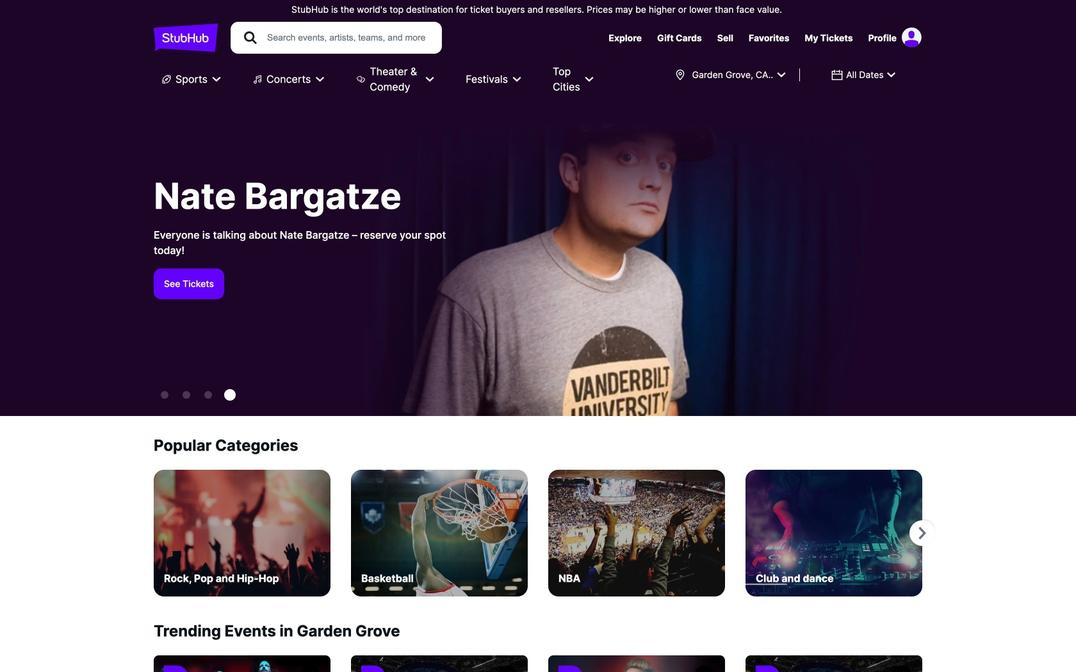 Task type: describe. For each thing, give the bounding box(es) containing it.
3 - nate bargatze image
[[224, 390, 236, 401]]

Search events, artists, teams, and more field
[[266, 31, 430, 45]]

2 - kenny chesney image
[[204, 392, 212, 399]]

1 - bottlerock napa valley image
[[183, 392, 190, 399]]



Task type: locate. For each thing, give the bounding box(es) containing it.
None field
[[666, 63, 795, 87], [824, 63, 905, 87], [666, 63, 795, 87], [824, 63, 905, 87]]

stubhub image
[[154, 22, 218, 54]]

0 - mlb image
[[161, 392, 169, 399]]



Task type: vqa. For each thing, say whether or not it's contained in the screenshot.
the Price
no



